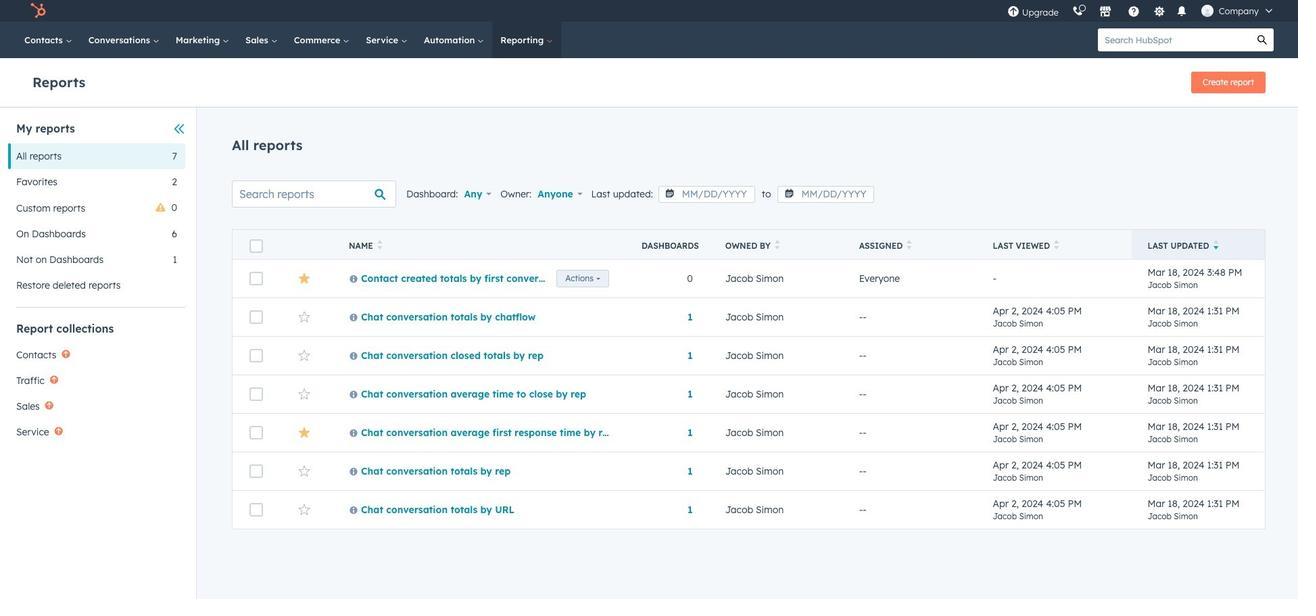 Task type: locate. For each thing, give the bounding box(es) containing it.
banner
[[32, 68, 1266, 93]]

press to sort. element
[[377, 240, 382, 252], [775, 240, 780, 252], [907, 240, 912, 252], [1054, 240, 1059, 252]]

descending sort. press to sort ascending. element
[[1213, 240, 1219, 252]]

MM/DD/YYYY text field
[[778, 186, 875, 203]]

menu
[[1001, 0, 1282, 22]]

jacob simon image
[[1201, 5, 1214, 17]]

0 horizontal spatial press to sort. image
[[377, 240, 382, 250]]

3 press to sort. image from the left
[[907, 240, 912, 250]]

1 press to sort. element from the left
[[377, 240, 382, 252]]

press to sort. image for 3rd press to sort. element
[[907, 240, 912, 250]]

2 horizontal spatial press to sort. image
[[907, 240, 912, 250]]

descending sort. press to sort ascending. image
[[1213, 240, 1219, 250]]

2 press to sort. image from the left
[[775, 240, 780, 250]]

1 press to sort. image from the left
[[377, 240, 382, 250]]

MM/DD/YYYY text field
[[658, 186, 755, 203]]

1 horizontal spatial press to sort. image
[[775, 240, 780, 250]]

press to sort. image
[[377, 240, 382, 250], [775, 240, 780, 250], [907, 240, 912, 250]]

4 press to sort. element from the left
[[1054, 240, 1059, 252]]



Task type: describe. For each thing, give the bounding box(es) containing it.
marketplaces image
[[1099, 6, 1111, 18]]

report collections element
[[8, 321, 185, 445]]

Search HubSpot search field
[[1098, 28, 1251, 51]]

2 press to sort. element from the left
[[775, 240, 780, 252]]

press to sort. image for third press to sort. element from the right
[[775, 240, 780, 250]]

press to sort. image for 1st press to sort. element
[[377, 240, 382, 250]]

press to sort. image
[[1054, 240, 1059, 250]]

3 press to sort. element from the left
[[907, 240, 912, 252]]

report filters element
[[8, 121, 185, 298]]

Search reports search field
[[232, 181, 396, 208]]



Task type: vqa. For each thing, say whether or not it's contained in the screenshot.
"marketing" at left
no



